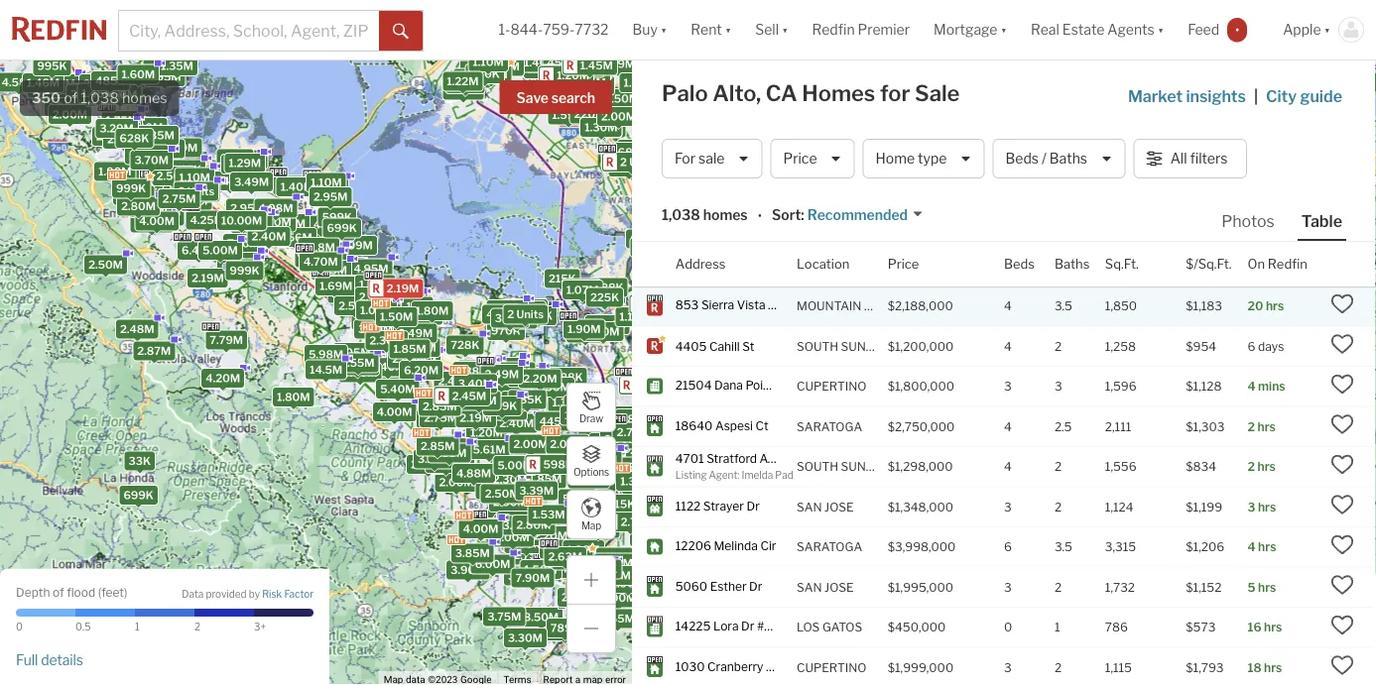 Task type: describe. For each thing, give the bounding box(es) containing it.
$954
[[1186, 339, 1217, 354]]

3 right $1,999,000
[[1004, 661, 1012, 675]]

3.70m
[[134, 154, 169, 166]]

0 horizontal spatial 630k
[[470, 68, 500, 80]]

1.30m up 445k
[[552, 397, 585, 409]]

$1,303
[[1186, 420, 1225, 434]]

1 horizontal spatial 3.00m
[[480, 484, 515, 497]]

0 vertical spatial 3.00m
[[348, 269, 383, 282]]

1.90m down 3.70m
[[117, 189, 150, 202]]

280k
[[575, 106, 605, 119]]

(
[[98, 586, 101, 600]]

3.80m
[[358, 323, 393, 336]]

provided
[[206, 588, 247, 600]]

1 vertical spatial 2.35m
[[133, 202, 168, 214]]

1.60m up 350 of 1,038 homes
[[122, 68, 155, 81]]

5
[[1248, 580, 1256, 595]]

0 vertical spatial 1.75m
[[624, 76, 656, 89]]

mountain view $2,188,000
[[797, 299, 953, 313]]

1 vertical spatial 5.00m
[[374, 312, 409, 325]]

los gatos
[[797, 621, 862, 635]]

save
[[517, 90, 549, 107]]

homes
[[802, 80, 876, 107]]

sq.ft. button
[[1105, 242, 1139, 287]]

1122
[[676, 499, 701, 513]]

ln
[[777, 378, 791, 393]]

2 vertical spatial 2.75m
[[513, 549, 547, 562]]

real estate agents ▾ link
[[1031, 0, 1164, 60]]

0 vertical spatial 599k
[[322, 211, 352, 224]]

1.95m down 729k
[[579, 565, 612, 578]]

mortgage ▾
[[934, 21, 1007, 38]]

4405 cahill st link
[[676, 338, 779, 355]]

0 horizontal spatial 600k
[[598, 474, 629, 487]]

1.85m down the 8.49m on the top of page
[[393, 343, 426, 356]]

1.45m up 639k
[[580, 59, 613, 72]]

1 vertical spatial 2.99m
[[332, 288, 366, 300]]

ave inside 853 sierra vista ave unit a link
[[768, 298, 789, 312]]

hrs for $1,152
[[1258, 580, 1277, 595]]

1 vertical spatial 3.50m
[[509, 538, 544, 551]]

2 horizontal spatial 1.15m
[[450, 77, 481, 90]]

0 vertical spatial 2.45m
[[101, 164, 135, 177]]

6.58m
[[226, 215, 261, 228]]

0 vertical spatial 300k
[[522, 309, 553, 322]]

1 horizontal spatial 2.80m
[[516, 519, 551, 532]]

1.35m up "280k"
[[571, 84, 604, 97]]

759-
[[543, 21, 575, 38]]

0 horizontal spatial 2.75m
[[162, 193, 196, 206]]

2 vertical spatial 2.49m
[[562, 591, 596, 604]]

1.35m up 3.25m
[[499, 483, 532, 496]]

2.29m
[[394, 337, 428, 350]]

0 horizontal spatial homes
[[122, 89, 167, 107]]

1.10m up the 438k
[[179, 171, 210, 184]]

3.40m
[[458, 378, 493, 391]]

4 for 1,850
[[1004, 299, 1012, 313]]

1.10m up 495k
[[473, 55, 504, 68]]

1.46m
[[27, 77, 60, 89]]

1.60m down 225k at the top left of page
[[587, 326, 620, 339]]

1.50m down 315k
[[592, 512, 625, 525]]

0 vertical spatial 450k
[[547, 56, 578, 69]]

on redfin button
[[1248, 242, 1308, 287]]

0 horizontal spatial 1.29m
[[229, 157, 261, 170]]

4.98m
[[258, 202, 293, 215]]

5.65m
[[600, 613, 635, 626]]

1.35m up 315k
[[620, 475, 653, 488]]

imelda
[[742, 470, 773, 482]]

$2,188,000
[[888, 299, 953, 313]]

999k right the 485k at the top of the page
[[148, 62, 178, 75]]

1.85m up 1.70m
[[620, 413, 653, 426]]

1 vertical spatial 1.96m
[[612, 577, 645, 590]]

4 for 2,111
[[1004, 420, 1012, 434]]

4.25m
[[190, 214, 224, 227]]

1.60m up 550k
[[572, 473, 605, 486]]

1.25m down 649k
[[574, 76, 606, 89]]

$/sq.ft.
[[1186, 257, 1232, 272]]

2.00m up 5.65m
[[601, 592, 636, 605]]

699k down 33k
[[124, 489, 154, 502]]

0 vertical spatial 1.28m
[[356, 314, 388, 327]]

0 vertical spatial 1.83m
[[388, 296, 421, 309]]

0 vertical spatial 2.49m
[[485, 368, 519, 381]]

2.00m down 2.79m
[[145, 210, 180, 223]]

1.80m down 8.50m
[[549, 625, 582, 638]]

699k down 690k in the bottom left of the page
[[589, 509, 619, 522]]

2 vertical spatial 3.50m
[[508, 570, 543, 583]]

hrs for $1,303
[[1258, 420, 1276, 434]]

0 horizontal spatial 2.95m
[[230, 202, 265, 215]]

san jose for $1,995,000
[[797, 580, 854, 595]]

1 sundale from the top
[[841, 339, 898, 354]]

1 horizontal spatial 630k
[[587, 563, 618, 576]]

1.07m
[[566, 284, 599, 297]]

▾ for buy ▾
[[661, 21, 667, 38]]

1,115
[[1105, 661, 1132, 675]]

1 horizontal spatial 2.45m
[[359, 291, 393, 304]]

▾ for mortgage ▾
[[1001, 21, 1007, 38]]

palo alto, ca homes for sale
[[662, 80, 960, 107]]

1.20m up save search button
[[528, 63, 560, 76]]

google image
[[5, 660, 70, 686]]

palo
[[662, 80, 708, 107]]

favorite this home image for 4 hrs
[[1331, 534, 1355, 557]]

4 for 1,556
[[1004, 460, 1012, 474]]

options
[[574, 467, 609, 479]]

7.79m
[[210, 334, 243, 347]]

0 horizontal spatial 2.90m
[[107, 133, 142, 146]]

1.26m
[[485, 388, 518, 401]]

beds for beds / baths
[[1006, 150, 1039, 167]]

2.00m down 639k
[[601, 110, 636, 123]]

1.10m down 259k
[[620, 310, 651, 323]]

redfin inside button
[[812, 21, 855, 38]]

san jose for $1,348,000
[[797, 500, 854, 514]]

1.30m down 220k
[[585, 121, 618, 134]]

1 vertical spatial price button
[[888, 242, 919, 287]]

1.35m up 3.80m
[[362, 308, 394, 321]]

1 vertical spatial 599k
[[487, 400, 517, 413]]

1 vertical spatial 2.49m
[[421, 413, 455, 426]]

0 horizontal spatial 0
[[16, 622, 23, 634]]

1.50m down the 1.09m at the bottom left of page
[[596, 430, 629, 443]]

2.00m up 598k
[[550, 438, 585, 451]]

1 horizontal spatial 2.95m
[[313, 191, 348, 204]]

2 vertical spatial 2.45m
[[452, 390, 486, 403]]

0 vertical spatial 3.50m
[[503, 520, 538, 532]]

1.80m down 496k
[[565, 409, 598, 422]]

550k
[[563, 493, 593, 505]]

1.35m down city, address, school, agent, zip search box
[[161, 60, 193, 72]]

6.36m
[[343, 367, 378, 380]]

sierra
[[701, 298, 734, 312]]

1 vertical spatial 1.65m
[[221, 263, 254, 276]]

21504 dana point ln cupertino
[[676, 378, 867, 394]]

baths button
[[1055, 242, 1090, 287]]

259k
[[592, 289, 621, 302]]

1 vertical spatial 1.28m
[[341, 347, 373, 360]]

1.30m down 649k
[[548, 81, 581, 94]]

1.10m up 15.8m
[[311, 176, 342, 189]]

1.50m up 4.88m
[[437, 450, 470, 463]]

1.50m up "280k"
[[552, 86, 585, 99]]

1.60m up "280k"
[[568, 87, 601, 100]]

1.90m down 4.98m
[[265, 226, 299, 239]]

3 right $1,800,000
[[1004, 379, 1012, 394]]

$573
[[1186, 621, 1216, 635]]

for sale button
[[662, 139, 763, 179]]

map button
[[567, 490, 616, 540]]

mortgage ▾ button
[[934, 0, 1007, 60]]

1.50m up search
[[550, 75, 583, 88]]

350 of 1,038 homes
[[32, 89, 167, 107]]

1.92m
[[247, 220, 279, 233]]

of for 350
[[64, 89, 78, 107]]

18640
[[676, 419, 713, 433]]

688k
[[618, 146, 648, 159]]

$1,793
[[1186, 661, 1224, 675]]

1 horizontal spatial 3.28m
[[601, 557, 635, 570]]

submit search image
[[393, 24, 409, 39]]

4 mins
[[1248, 379, 1286, 394]]

cupertino inside 21504 dana point ln cupertino
[[797, 379, 867, 394]]

1.63m
[[78, 87, 111, 100]]

999k down 548k at the bottom of page
[[551, 468, 581, 481]]

2.00m down '350'
[[52, 108, 87, 121]]

3 up '4 hrs'
[[1248, 500, 1256, 514]]

2 vertical spatial 450k
[[542, 562, 572, 575]]

homes inside 1,038 homes •
[[703, 207, 748, 224]]

5 hrs
[[1248, 580, 1277, 595]]

1 vertical spatial 2.85m
[[421, 440, 455, 453]]

2 hrs for $1,303
[[1248, 420, 1276, 434]]

1.80m down 14.5m
[[277, 391, 310, 404]]

1.50m up 1.47m
[[621, 143, 655, 156]]

1.59m down 220k
[[585, 121, 618, 134]]

1.30m up 220k
[[547, 90, 580, 103]]

980k
[[262, 223, 292, 236]]

1.40m up 1.44m
[[487, 361, 520, 374]]

1.90m down 225k at the top left of page
[[568, 323, 601, 336]]

2.20m down 1.17m
[[411, 458, 445, 471]]

639k
[[581, 79, 611, 92]]

0 horizontal spatial 3.49m
[[234, 176, 269, 189]]

2.10m
[[404, 341, 436, 354]]

3 right $1,995,000
[[1004, 580, 1012, 595]]

1.86m
[[556, 554, 589, 567]]

728k
[[451, 339, 480, 352]]

0 horizontal spatial 2.15m
[[83, 77, 116, 90]]

0 vertical spatial •
[[1236, 23, 1240, 37]]

5060 esther dr
[[676, 579, 762, 594]]

0 vertical spatial 1.05m
[[311, 181, 344, 194]]

1.45m up 3.29m in the left top of the page
[[82, 87, 115, 100]]

2,111
[[1105, 420, 1132, 434]]

1.20m up search
[[557, 69, 590, 82]]

$1,128
[[1186, 379, 1222, 394]]

1.20m up 5.61m
[[470, 427, 503, 440]]

1 vertical spatial 300k
[[506, 395, 536, 408]]

2.19m down '6.49m' on the left top of page
[[192, 272, 224, 285]]

cahill
[[710, 339, 740, 354]]

853 sierra vista ave unit a link
[[676, 297, 826, 313]]

999k down 3.70m
[[116, 182, 146, 195]]

1 horizontal spatial 1.29m
[[570, 583, 603, 596]]

1.69m
[[320, 280, 353, 293]]

0 vertical spatial 4.20m
[[257, 216, 292, 229]]

details
[[41, 652, 83, 669]]

0 vertical spatial 1.96m
[[634, 531, 667, 544]]

0 vertical spatial 5.00m
[[203, 244, 238, 257]]

2.70m down draw
[[582, 435, 616, 448]]

1 horizontal spatial 1.56m
[[500, 313, 533, 326]]

1 vertical spatial 4.20m
[[206, 372, 240, 385]]

33k
[[129, 455, 151, 468]]

1 vertical spatial 1.15m
[[277, 179, 308, 192]]

real estate agents ▾ button
[[1019, 0, 1176, 60]]

dr for cranberry
[[766, 660, 779, 674]]

1 vertical spatial 2.15m
[[315, 264, 347, 277]]

lora
[[713, 620, 739, 634]]

1.50m down 2.63m
[[524, 564, 558, 577]]

3 up 2.5
[[1055, 379, 1062, 394]]

4.58m
[[2, 76, 36, 89]]

0 vertical spatial price
[[783, 150, 817, 167]]

1-844-759-7732
[[499, 21, 609, 38]]

970k
[[491, 325, 521, 337]]

1.40m down 690k in the bottom left of the page
[[597, 511, 630, 524]]

1 vertical spatial 2.90m
[[331, 279, 366, 292]]

598k
[[543, 458, 573, 471]]

2 cupertino from the top
[[797, 661, 867, 675]]

1 horizontal spatial 3.30m
[[508, 632, 543, 645]]

5.49m
[[322, 266, 357, 279]]

1.50m up 445k
[[537, 381, 570, 394]]

1.95m right the 485k at the top of the page
[[148, 70, 181, 83]]

0 vertical spatial 2.35m
[[140, 129, 175, 142]]

7.90m
[[516, 572, 550, 585]]

hrs for $1,183
[[1266, 299, 1284, 313]]

market
[[1128, 86, 1183, 106]]

2.00m down 3.89m
[[439, 477, 474, 489]]

1 vertical spatial 1.75m
[[106, 114, 138, 127]]

0 vertical spatial 2.99m
[[339, 239, 373, 252]]

1 vertical spatial 2.75m
[[424, 412, 458, 425]]

1.80m up 4.88m
[[438, 450, 471, 463]]

for sale
[[675, 150, 725, 167]]

0 vertical spatial 2.25m
[[32, 81, 66, 94]]

1 horizontal spatial price
[[888, 257, 919, 272]]

1.85m down 1.63m
[[49, 100, 82, 113]]

1.95m down 648k
[[150, 179, 182, 192]]

2.20m up '3.40m' at left bottom
[[462, 363, 496, 376]]

saratoga for 18640 aspesi ct
[[797, 420, 862, 434]]

1.80m down 1.70m
[[583, 454, 616, 467]]

1 horizontal spatial 1.03m
[[620, 311, 653, 324]]

real estate agents ▾
[[1031, 21, 1164, 38]]

6 for 6
[[1004, 540, 1012, 555]]

1 vertical spatial baths
[[1055, 257, 1090, 272]]

1.17m
[[436, 442, 467, 455]]

mountain
[[797, 299, 862, 313]]

vista
[[737, 298, 766, 312]]

cranberry
[[708, 660, 764, 674]]

0 horizontal spatial 3.30m
[[316, 225, 351, 238]]

1.90m down 1-
[[487, 60, 520, 73]]

0 vertical spatial 2.85m
[[423, 400, 457, 413]]

2.19m down "6.50m"
[[460, 412, 492, 425]]

0 horizontal spatial 3.90m
[[129, 148, 164, 161]]

jose for $1,348,000
[[825, 500, 854, 514]]

favorite this home image for 18 hrs
[[1331, 654, 1355, 678]]

1 vertical spatial 450k
[[486, 308, 517, 321]]

1.80m up the 8.49m on the top of page
[[416, 305, 449, 318]]

2 horizontal spatial 2.95m
[[604, 433, 639, 446]]

1 horizontal spatial 1.00m
[[496, 531, 530, 544]]

1 horizontal spatial 1
[[1055, 621, 1060, 635]]

1.45m up 970k
[[491, 304, 524, 317]]

1.80m left 3.70m
[[98, 165, 132, 178]]

1.25m down the 4.95m
[[359, 278, 392, 291]]

full
[[16, 652, 38, 669]]

all filters
[[1171, 150, 1228, 167]]

san for 5060 esther dr
[[797, 580, 822, 595]]

3.29m
[[100, 122, 134, 135]]

2 vertical spatial 1.15m
[[398, 300, 429, 313]]

2.19m up 3.10m
[[387, 282, 419, 295]]

7.80m
[[575, 505, 610, 518]]

south inside 4701 stratford ave listing agent: imelda padrid south sundale $1,298,000
[[797, 460, 839, 474]]

draw button
[[567, 383, 616, 433]]

0 vertical spatial 2.69m
[[601, 58, 635, 70]]

sundale inside 4701 stratford ave listing agent: imelda padrid south sundale $1,298,000
[[841, 460, 898, 474]]

0 horizontal spatial 1.56m
[[280, 231, 312, 244]]

1.40m up 4.98m
[[281, 181, 314, 194]]

1.40m up 3.70m
[[130, 121, 163, 134]]

1.59m down search
[[552, 109, 585, 121]]

san for 1122 strayer dr
[[797, 500, 822, 514]]

/
[[1042, 150, 1047, 167]]

:
[[801, 207, 804, 224]]

0 horizontal spatial 2.80m
[[121, 200, 156, 213]]

1.50m up 1.99m
[[475, 68, 508, 81]]

2.70m down 350 of 1,038 homes
[[96, 130, 130, 143]]

0 horizontal spatial 2.69m
[[392, 353, 427, 366]]

baths inside button
[[1050, 150, 1088, 167]]

1.95m up the map on the left bottom
[[575, 501, 608, 514]]



Task type: locate. For each thing, give the bounding box(es) containing it.
1 horizontal spatial 0
[[1004, 621, 1012, 635]]

0 horizontal spatial 3.00m
[[348, 269, 383, 282]]

0 horizontal spatial 1.15m
[[277, 179, 308, 192]]

$1,152
[[1186, 580, 1222, 595]]

2.19m
[[192, 272, 224, 285], [387, 282, 419, 295], [460, 412, 492, 425], [430, 457, 462, 470]]

496k
[[571, 393, 601, 406]]

450k down 3.31m at the bottom of page
[[542, 562, 572, 575]]

1 horizontal spatial 3.90m
[[451, 564, 486, 577]]

1 vertical spatial 2.25m
[[140, 143, 174, 156]]

0 horizontal spatial 2.45m
[[101, 164, 135, 177]]

saratoga up 4701 stratford ave listing agent: imelda padrid south sundale $1,298,000
[[797, 420, 862, 434]]

1 horizontal spatial 2.49m
[[485, 368, 519, 381]]

1,732
[[1105, 580, 1135, 595]]

1 vertical spatial 3.49m
[[304, 218, 338, 231]]

1 horizontal spatial 1.15m
[[398, 300, 429, 313]]

south right imelda
[[797, 460, 839, 474]]

1.45m up 680k
[[611, 461, 644, 474]]

1 vertical spatial 2.45m
[[359, 291, 393, 304]]

0 right $450,000
[[1004, 621, 1012, 635]]

dr for lora
[[741, 620, 754, 634]]

photos
[[1222, 211, 1275, 231]]

0 horizontal spatial 4.20m
[[206, 372, 240, 385]]

2 jose from the top
[[825, 580, 854, 595]]

2.00m down 729k
[[596, 570, 631, 583]]

2.49m up 1.17m
[[421, 413, 455, 426]]

1 vertical spatial 1.05m
[[338, 346, 371, 359]]

2.45m up 3.10m
[[359, 291, 393, 304]]

3.50m down 3.25m
[[509, 538, 544, 551]]

1 2 hrs from the top
[[1248, 420, 1276, 434]]

1,038 inside 1,038 homes •
[[662, 207, 700, 224]]

1 cupertino from the top
[[797, 379, 867, 394]]

0 vertical spatial price button
[[771, 139, 855, 179]]

1.45m left the address button
[[634, 241, 667, 254]]

1 vertical spatial 6
[[1004, 540, 1012, 555]]

0 vertical spatial 2.80m
[[121, 200, 156, 213]]

0 horizontal spatial 1.00m
[[164, 141, 198, 154]]

1-844-759-7732 link
[[499, 21, 609, 38]]

1,038 up address
[[662, 207, 700, 224]]

type
[[918, 150, 947, 167]]

1 vertical spatial redfin
[[1268, 257, 1308, 272]]

favorite this home image for 20 hrs
[[1331, 292, 1355, 316]]

3.28m
[[255, 225, 289, 238], [601, 557, 635, 570]]

price button
[[771, 139, 855, 179], [888, 242, 919, 287]]

data provided by risk factor
[[182, 588, 314, 600]]

2
[[585, 122, 592, 134], [620, 156, 627, 169], [178, 185, 185, 198], [505, 305, 512, 318], [507, 308, 514, 321], [589, 319, 596, 332], [1055, 339, 1062, 354], [568, 399, 575, 412], [1248, 420, 1255, 434], [1055, 460, 1062, 474], [1248, 460, 1255, 474], [1055, 500, 1062, 514], [1055, 580, 1062, 595], [194, 622, 200, 634], [1055, 661, 1062, 675]]

1.30m
[[548, 81, 581, 94], [547, 90, 580, 103], [585, 121, 618, 134], [552, 397, 585, 409]]

1 vertical spatial san jose
[[797, 580, 854, 595]]

699k up 15.8m
[[327, 222, 357, 235]]

1 vertical spatial of
[[53, 586, 64, 600]]

2.95m down the 1.09m at the bottom left of page
[[604, 433, 639, 446]]

1.22m
[[447, 75, 479, 88]]

690k
[[581, 496, 612, 509]]

2 3.5 from the top
[[1055, 540, 1073, 555]]

0 horizontal spatial •
[[758, 208, 762, 225]]

1.40m
[[524, 56, 557, 69], [130, 121, 163, 134], [281, 181, 314, 194], [487, 361, 520, 374], [597, 511, 630, 524]]

1,038 down the 485k at the top of the page
[[81, 89, 119, 107]]

2 hrs for $834
[[1248, 460, 1276, 474]]

1.65m
[[175, 194, 208, 207], [221, 263, 254, 276]]

2 horizontal spatial 2.75m
[[513, 549, 547, 562]]

0 vertical spatial 1.65m
[[175, 194, 208, 207]]

2.90m down 5.49m
[[331, 279, 366, 292]]

0 vertical spatial 1,038
[[81, 89, 119, 107]]

250k
[[567, 282, 596, 295]]

2.63m
[[548, 551, 583, 564]]

288k
[[594, 281, 624, 294]]

3.28m down 4.98m
[[255, 225, 289, 238]]

844-
[[510, 21, 543, 38]]

4 favorite this home image from the top
[[1331, 493, 1355, 517]]

1.44m
[[485, 388, 518, 401]]

2 horizontal spatial 2.25m
[[235, 217, 268, 230]]

1 left 786
[[1055, 621, 1060, 635]]

$450,000
[[888, 621, 946, 635]]

2 south from the top
[[797, 460, 839, 474]]

jose for $1,995,000
[[825, 580, 854, 595]]

1 vertical spatial 2 hrs
[[1248, 460, 1276, 474]]

1.50m up the 8.49m on the top of page
[[380, 310, 413, 323]]

2.79m
[[139, 181, 172, 194]]

2 san jose from the top
[[797, 580, 854, 595]]

redfin premier button
[[800, 0, 922, 60]]

18
[[1248, 661, 1262, 675]]

2.69m down 2.29m
[[392, 353, 427, 366]]

0 up full
[[16, 622, 23, 634]]

2.70m
[[96, 130, 130, 143], [617, 426, 651, 439], [582, 435, 616, 448], [621, 516, 655, 529]]

6 favorite this home image from the top
[[1331, 574, 1355, 598]]

1 horizontal spatial 599k
[[487, 400, 517, 413]]

0 horizontal spatial 5.00m
[[203, 244, 238, 257]]

2.75m
[[162, 193, 196, 206], [424, 412, 458, 425], [513, 549, 547, 562]]

6 days
[[1248, 339, 1284, 354]]

1.00m
[[164, 141, 198, 154], [496, 531, 530, 544]]

City, Address, School, Agent, ZIP search field
[[119, 11, 379, 51]]

beds for beds
[[1004, 257, 1035, 272]]

0 vertical spatial 600k
[[630, 233, 661, 246]]

0 horizontal spatial 6
[[1004, 540, 1012, 555]]

5060
[[676, 579, 708, 594]]

favorite this home image for 6 days
[[1331, 333, 1355, 356]]

2.15m
[[83, 77, 116, 90], [315, 264, 347, 277]]

0 vertical spatial favorite this home image
[[1331, 373, 1355, 397]]

3.30m
[[316, 225, 351, 238], [508, 632, 543, 645]]

0 horizontal spatial 1.83m
[[388, 296, 421, 309]]

3.50m
[[503, 520, 538, 532], [509, 538, 544, 551], [508, 570, 543, 583]]

3.5 down baths button
[[1055, 299, 1073, 313]]

1 favorite this home image from the top
[[1331, 292, 1355, 316]]

0 horizontal spatial 1.75m
[[106, 114, 138, 127]]

1 vertical spatial 1.29m
[[570, 583, 603, 596]]

1 vertical spatial homes
[[703, 207, 748, 224]]

1-
[[499, 21, 510, 38]]

1.83m up 3.10m
[[388, 296, 421, 309]]

8 favorite this home image from the top
[[1331, 654, 1355, 678]]

2.20m up 3.31m at the bottom of page
[[534, 530, 568, 543]]

1 saratoga from the top
[[797, 420, 862, 434]]

▾ for sell ▾
[[782, 21, 788, 38]]

1 vertical spatial south
[[797, 460, 839, 474]]

3 units
[[507, 303, 544, 316]]

0 horizontal spatial 1
[[135, 622, 140, 634]]

2.00m up 548k at the bottom of page
[[513, 438, 548, 451]]

3.89m
[[432, 447, 467, 460]]

hrs for $834
[[1258, 460, 1276, 474]]

0 vertical spatial 3.49m
[[234, 176, 269, 189]]

2 units
[[585, 122, 621, 134], [620, 156, 657, 169], [178, 185, 215, 198], [505, 305, 542, 318], [507, 308, 544, 321], [589, 319, 626, 332], [568, 399, 604, 412]]

▾ right mortgage
[[1001, 21, 1007, 38]]

san up 'los'
[[797, 580, 822, 595]]

hrs right the 16
[[1264, 621, 1282, 635]]

1.00m down 3.25m
[[496, 531, 530, 544]]

hrs for $1,793
[[1264, 661, 1283, 675]]

favorite this home image for 2 hrs
[[1331, 413, 1355, 437]]

999k down the 7.10m
[[230, 264, 260, 277]]

5 ▾ from the left
[[1158, 21, 1164, 38]]

0 vertical spatial 2.75m
[[162, 193, 196, 206]]

1 right '0.5'
[[135, 622, 140, 634]]

1.45m up options
[[585, 453, 617, 466]]

2 vertical spatial 5.00m
[[498, 459, 533, 472]]

853 sierra vista ave unit a
[[676, 298, 826, 312]]

buy ▾ button
[[621, 0, 679, 60]]

0 vertical spatial san jose
[[797, 500, 854, 514]]

rent
[[691, 21, 722, 38]]

1 san jose from the top
[[797, 500, 854, 514]]

4701 stratford ave listing agent: imelda padrid south sundale $1,298,000
[[676, 452, 953, 482]]

2.25m down 995k
[[32, 81, 66, 94]]

2.70m down 315k
[[621, 516, 655, 529]]

485k
[[95, 75, 125, 88]]

a
[[817, 298, 826, 312]]

2.45m down 1.38m
[[452, 390, 486, 403]]

2.80m down 3.39m
[[516, 519, 551, 532]]

favorite this home image
[[1331, 373, 1355, 397], [1331, 453, 1355, 477]]

2.70m down the 1.09m at the bottom left of page
[[617, 426, 651, 439]]

1.80m down the map on the left bottom
[[567, 544, 600, 557]]

2 2 hrs from the top
[[1248, 460, 1276, 474]]

dr inside "link"
[[747, 499, 760, 513]]

3 inside 'map' region
[[507, 303, 514, 316]]

0 vertical spatial homes
[[122, 89, 167, 107]]

1 horizontal spatial 4.20m
[[257, 216, 292, 229]]

1 vertical spatial 2.69m
[[392, 353, 427, 366]]

jose down 4701 stratford ave listing agent: imelda padrid south sundale $1,298,000
[[825, 500, 854, 514]]

2.19m down 1.17m
[[430, 457, 462, 470]]

3.5 for 3,315
[[1055, 540, 1073, 555]]

1122 strayer dr
[[676, 499, 760, 513]]

redfin inside 'button'
[[1268, 257, 1308, 272]]

1.40m down 1-844-759-7732
[[524, 56, 557, 69]]

7 favorite this home image from the top
[[1331, 614, 1355, 638]]

3 favorite this home image from the top
[[1331, 413, 1355, 437]]

2.85m left "6.50m"
[[423, 400, 457, 413]]

2 saratoga from the top
[[797, 540, 862, 555]]

680k
[[626, 479, 657, 492]]

3 right $1,348,000
[[1004, 500, 1012, 514]]

1 horizontal spatial 2.75m
[[424, 412, 458, 425]]

3 ▾ from the left
[[782, 21, 788, 38]]

beds inside beds / baths button
[[1006, 150, 1039, 167]]

2 favorite this home image from the top
[[1331, 453, 1355, 477]]

2.49m up 789k
[[562, 591, 596, 604]]

of for depth
[[53, 586, 64, 600]]

5.00m down 5.61m
[[498, 459, 533, 472]]

favorite this home image for mins
[[1331, 373, 1355, 397]]

$3,998,000
[[888, 540, 956, 555]]

$/sq.ft. button
[[1186, 242, 1232, 287]]

dr for esther
[[749, 579, 762, 594]]

4.20m down 4.98m
[[257, 216, 292, 229]]

1 horizontal spatial 600k
[[630, 233, 661, 246]]

jose
[[825, 500, 854, 514], [825, 580, 854, 595]]

hrs for $573
[[1264, 621, 1282, 635]]

1 favorite this home image from the top
[[1331, 373, 1355, 397]]

1 vertical spatial •
[[758, 208, 762, 225]]

1 vertical spatial price
[[888, 257, 919, 272]]

favorite this home image for 5 hrs
[[1331, 574, 1355, 598]]

$1,298,000
[[888, 460, 953, 474]]

300k down 215k
[[522, 309, 553, 322]]

699k up 1.44m
[[501, 366, 531, 379]]

2 ▾ from the left
[[725, 21, 732, 38]]

0 horizontal spatial 1.03m
[[360, 304, 393, 317]]

1 horizontal spatial 2.69m
[[601, 58, 635, 70]]

1 vertical spatial 630k
[[587, 563, 618, 576]]

1 3.5 from the top
[[1055, 299, 1073, 313]]

2 hrs up 3 hrs
[[1248, 460, 1276, 474]]

2 hrs down 4 mins
[[1248, 420, 1276, 434]]

2 favorite this home image from the top
[[1331, 333, 1355, 356]]

1 vertical spatial 3.28m
[[601, 557, 635, 570]]

16
[[1248, 621, 1262, 635]]

2.85m left 5.61m
[[421, 440, 455, 453]]

favorite this home image for 3 hrs
[[1331, 493, 1355, 517]]

$1,199
[[1186, 500, 1223, 514]]

0 vertical spatial saratoga
[[797, 420, 862, 434]]

5 favorite this home image from the top
[[1331, 534, 1355, 557]]

redfin right on
[[1268, 257, 1308, 272]]

4 hrs
[[1248, 540, 1277, 555]]

2 horizontal spatial 5.00m
[[498, 459, 533, 472]]

1 vertical spatial cupertino
[[797, 661, 867, 675]]

1,038
[[81, 89, 119, 107], [662, 207, 700, 224]]

2 sundale from the top
[[841, 460, 898, 474]]

0 horizontal spatial 599k
[[322, 211, 352, 224]]

beds / baths
[[1006, 150, 1088, 167]]

6
[[1248, 339, 1256, 354], [1004, 540, 1012, 555]]

4.20m down 7.79m
[[206, 372, 240, 385]]

1.99m
[[447, 84, 480, 97]]

1.15m up 4.98m
[[277, 179, 308, 192]]

dr for strayer
[[747, 499, 760, 513]]

san jose down 4701 stratford ave listing agent: imelda padrid south sundale $1,298,000
[[797, 500, 854, 514]]

10.00m
[[221, 214, 262, 227]]

0 vertical spatial 3.30m
[[316, 225, 351, 238]]

1 horizontal spatial redfin
[[1268, 257, 1308, 272]]

ave inside 4701 stratford ave listing agent: imelda padrid south sundale $1,298,000
[[760, 452, 781, 466]]

2.25m up 648k
[[140, 143, 174, 156]]

beds left baths button
[[1004, 257, 1035, 272]]

▾ for apple ▾
[[1324, 21, 1331, 38]]

5060 esther dr link
[[676, 578, 779, 595]]

450k
[[547, 56, 578, 69], [486, 308, 517, 321], [542, 562, 572, 575]]

san down the padrid
[[797, 500, 822, 514]]

favorite this home image for 16 hrs
[[1331, 614, 1355, 638]]

4.88m
[[456, 467, 491, 480]]

▾ inside "dropdown button"
[[1158, 21, 1164, 38]]

4 for 1,258
[[1004, 339, 1012, 354]]

ave left unit at top right
[[768, 298, 789, 312]]

1.83m down 680k
[[631, 507, 664, 520]]

8.49m
[[398, 327, 433, 340]]

0 vertical spatial 6
[[1248, 339, 1256, 354]]

6 for 6 days
[[1248, 339, 1256, 354]]

1
[[1055, 621, 1060, 635], [135, 622, 140, 634]]

0 horizontal spatial 1.65m
[[175, 194, 208, 207]]

0 horizontal spatial 3.28m
[[255, 225, 289, 238]]

350
[[32, 89, 61, 107]]

padrid
[[775, 470, 806, 482]]

1.60m
[[122, 68, 155, 81], [568, 87, 601, 100], [587, 326, 620, 339], [572, 473, 605, 486]]

favorite this home image for hrs
[[1331, 453, 1355, 477]]

599k
[[322, 211, 352, 224], [487, 400, 517, 413]]

map region
[[0, 4, 790, 686]]

sundale up $1,348,000
[[841, 460, 898, 474]]

alto,
[[713, 80, 761, 107]]

sort :
[[772, 207, 804, 224]]

stratford
[[707, 452, 757, 466]]

favorite this home image
[[1331, 292, 1355, 316], [1331, 333, 1355, 356], [1331, 413, 1355, 437], [1331, 493, 1355, 517], [1331, 534, 1355, 557], [1331, 574, 1355, 598], [1331, 614, 1355, 638], [1331, 654, 1355, 678]]

beds
[[1006, 150, 1039, 167], [1004, 257, 1035, 272]]

1 vertical spatial 600k
[[598, 474, 629, 487]]

1 south from the top
[[797, 339, 839, 354]]

1 vertical spatial san
[[797, 580, 822, 595]]

1 horizontal spatial 3.49m
[[304, 218, 338, 231]]

0 vertical spatial 3.90m
[[129, 148, 164, 161]]

saratoga for 12206 melinda cir
[[797, 540, 862, 555]]

homes
[[122, 89, 167, 107], [703, 207, 748, 224]]

1.15m down 825k
[[450, 77, 481, 90]]

1.80m
[[98, 165, 132, 178], [416, 305, 449, 318], [277, 391, 310, 404], [565, 409, 598, 422], [438, 450, 471, 463], [583, 454, 616, 467], [567, 544, 600, 557], [549, 625, 582, 638]]

3.33m
[[206, 373, 240, 386]]

feet
[[101, 586, 124, 600]]

homes up address
[[703, 207, 748, 224]]

hrs for $1,206
[[1258, 540, 1277, 555]]

0 vertical spatial 2 hrs
[[1248, 420, 1276, 434]]

2 san from the top
[[797, 580, 822, 595]]

1 horizontal spatial 5.00m
[[374, 312, 409, 325]]

1 vertical spatial 1.83m
[[631, 507, 664, 520]]

2.95m up 6.58m
[[230, 202, 265, 215]]

4.70m
[[304, 256, 338, 268]]

1 san from the top
[[797, 500, 822, 514]]

1.65m down the 7.10m
[[221, 263, 254, 276]]

apple ▾
[[1283, 21, 1331, 38]]

4 ▾ from the left
[[1001, 21, 1007, 38]]

4701 stratford ave link
[[676, 451, 781, 467]]

2.15m down 5.99m
[[315, 264, 347, 277]]

1.85m down 548k at the bottom of page
[[529, 473, 562, 486]]

|
[[1254, 86, 1258, 106]]

1.25m up search
[[550, 76, 583, 89]]

1 horizontal spatial 2.25m
[[140, 143, 174, 156]]

1 ▾ from the left
[[661, 21, 667, 38]]

home type button
[[863, 139, 985, 179]]

jose up 'gatos' at the right of page
[[825, 580, 854, 595]]

$1,183
[[1186, 299, 1223, 313]]

options button
[[567, 437, 616, 486]]

1 jose from the top
[[825, 500, 854, 514]]

6 ▾ from the left
[[1324, 21, 1331, 38]]

3.5 for 1,850
[[1055, 299, 1073, 313]]

hrs for $1,199
[[1258, 500, 1276, 514]]

sundale down mountain view $2,188,000
[[841, 339, 898, 354]]

0 vertical spatial 2.90m
[[107, 133, 142, 146]]

8.50m
[[524, 611, 559, 624]]

0 vertical spatial 2.15m
[[83, 77, 116, 90]]

1.15m
[[450, 77, 481, 90], [277, 179, 308, 192], [398, 300, 429, 313]]

3.90m down 628k at the top of the page
[[129, 148, 164, 161]]

1 vertical spatial ave
[[760, 452, 781, 466]]

baths
[[1050, 150, 1088, 167], [1055, 257, 1090, 272]]

• left "sort" on the top right of the page
[[758, 208, 762, 225]]

▾ for rent ▾
[[725, 21, 732, 38]]

hrs right 18
[[1264, 661, 1283, 675]]

rent ▾ button
[[691, 0, 732, 60]]

0 horizontal spatial price button
[[771, 139, 855, 179]]

2.20m up 685k
[[523, 373, 557, 386]]

1.56m
[[280, 231, 312, 244], [500, 313, 533, 326]]

▾ right apple
[[1324, 21, 1331, 38]]

dr right esther
[[749, 579, 762, 594]]

2 horizontal spatial 2.49m
[[562, 591, 596, 604]]

• inside 1,038 homes •
[[758, 208, 762, 225]]

0 horizontal spatial redfin
[[812, 21, 855, 38]]



Task type: vqa. For each thing, say whether or not it's contained in the screenshot.


